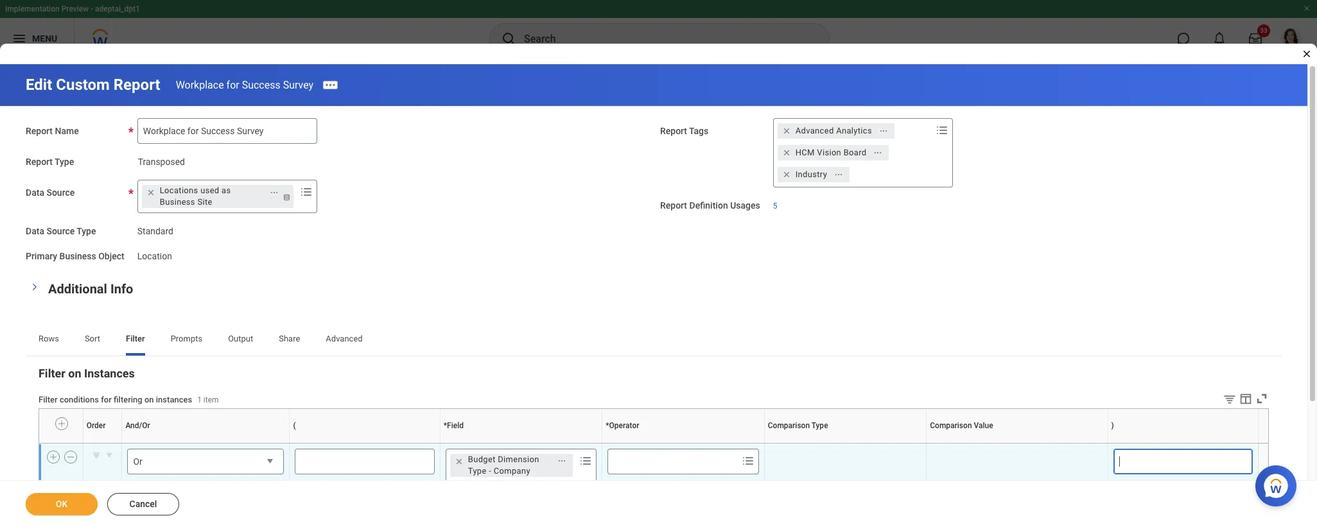 Task type: vqa. For each thing, say whether or not it's contained in the screenshot.
3rd chevron right icon from the top
no



Task type: describe. For each thing, give the bounding box(es) containing it.
data source
[[26, 188, 75, 198]]

fullscreen image
[[1255, 391, 1269, 406]]

preview
[[61, 4, 89, 13]]

adeptai_dpt1
[[95, 4, 140, 13]]

advanced analytics
[[796, 126, 872, 136]]

0 vertical spatial on
[[68, 366, 81, 380]]

( inside row element
[[293, 421, 296, 430]]

related actions image for locations used as business site
[[270, 188, 279, 197]]

edit custom report main content
[[0, 64, 1317, 527]]

0 vertical spatial prompts image
[[934, 123, 950, 138]]

advanced for advanced
[[326, 334, 363, 343]]

item
[[203, 395, 219, 404]]

industry element
[[796, 169, 827, 180]]

data for data source type
[[26, 226, 44, 236]]

primary business object
[[26, 251, 124, 261]]

filter on instances
[[39, 366, 135, 380]]

comparison value
[[930, 421, 993, 430]]

survey
[[283, 79, 313, 91]]

conditions
[[60, 395, 99, 404]]

data for data source
[[26, 188, 44, 198]]

0 vertical spatial )
[[1111, 421, 1114, 430]]

report definition usages
[[660, 200, 760, 211]]

click to view/edit grid preferences image
[[1239, 391, 1253, 406]]

source for data source
[[47, 188, 75, 198]]

ok
[[56, 499, 68, 509]]

ok button
[[26, 493, 98, 516]]

* for field
[[444, 421, 447, 430]]

- inside budget dimension type - company
[[489, 466, 491, 476]]

advanced analytics, press delete to clear value. option
[[778, 123, 895, 139]]

object
[[98, 251, 124, 261]]

hcm vision board, press delete to clear value. option
[[778, 145, 889, 161]]

report tags
[[660, 126, 708, 136]]

definition
[[689, 200, 728, 211]]

report for report type
[[26, 157, 53, 167]]

filter for filter
[[126, 334, 145, 343]]

order and/or ( field operator comparison type comparison value )
[[102, 443, 1183, 444]]

comparison type
[[768, 421, 828, 430]]

edit custom report dialog
[[0, 0, 1317, 527]]

close environment banner image
[[1303, 4, 1311, 12]]

budget dimension type - company, press delete to clear value. option
[[450, 454, 573, 477]]

report for report tags
[[660, 126, 687, 136]]

1 vertical spatial plus image
[[49, 451, 58, 463]]

filter on instances button
[[39, 366, 135, 380]]

additional
[[48, 281, 107, 296]]

used
[[200, 186, 219, 195]]

locations used as business site, press delete to clear value. option
[[142, 185, 293, 208]]

chevron down image
[[30, 279, 39, 294]]

items selected list box
[[774, 121, 933, 185]]

name
[[55, 126, 79, 136]]

hcm vision board
[[796, 148, 867, 157]]

board
[[844, 148, 867, 157]]

close edit custom report image
[[1302, 49, 1312, 59]]

Operator field
[[608, 450, 736, 473]]

business inside the locations used as business site
[[160, 197, 195, 207]]

industry, press delete to clear value. option
[[778, 167, 850, 182]]

minus image
[[66, 451, 75, 463]]

toolbar inside filter on instances group
[[1213, 391, 1269, 408]]

instances
[[84, 366, 135, 380]]

operator inside row element
[[609, 421, 639, 430]]

report type
[[26, 157, 74, 167]]

select to filter grid data image
[[1223, 392, 1237, 406]]

as
[[222, 186, 231, 195]]

custom
[[56, 76, 110, 94]]

field inside row element
[[447, 421, 464, 430]]

data source type element
[[137, 218, 173, 237]]

1 horizontal spatial field
[[520, 443, 522, 444]]

row element containing order
[[39, 409, 1261, 443]]

x small image for budget
[[453, 455, 465, 468]]

usages
[[730, 200, 760, 211]]

caret bottom image
[[90, 449, 102, 461]]

x small image for locations used as business site
[[144, 186, 157, 199]]

1 vertical spatial prompts image
[[740, 453, 756, 469]]

implementation
[[5, 4, 60, 13]]

order for order and/or ( field operator comparison type comparison value )
[[102, 443, 103, 444]]

related actions image for hcm vision board
[[874, 148, 883, 157]]

* for operator
[[606, 421, 609, 430]]

implementation preview -   adeptai_dpt1
[[5, 4, 140, 13]]

success
[[242, 79, 280, 91]]

workplace for success survey
[[176, 79, 313, 91]]

info
[[110, 281, 133, 296]]

additional info
[[48, 281, 133, 296]]

prompts image for locations used as business site
[[298, 184, 314, 200]]

sort
[[85, 334, 100, 343]]

0 vertical spatial plus image
[[57, 418, 66, 430]]

Report Name text field
[[137, 118, 317, 144]]

tab list inside edit custom report main content
[[26, 325, 1282, 355]]

share
[[279, 334, 300, 343]]

hcm vision board element
[[796, 147, 867, 159]]

workplace
[[176, 79, 224, 91]]

( button
[[364, 443, 365, 444]]

instances
[[156, 395, 192, 404]]

x small image for hcm
[[780, 146, 793, 159]]

comparison value column header
[[927, 443, 1108, 444]]

source for data source type
[[47, 226, 75, 236]]



Task type: locate. For each thing, give the bounding box(es) containing it.
tab list containing rows
[[26, 325, 1282, 355]]

workplace for success survey element
[[176, 79, 313, 91]]

or
[[133, 456, 142, 467]]

5
[[773, 202, 777, 211]]

2 vertical spatial related actions image
[[558, 457, 567, 466]]

1 row element from the top
[[39, 409, 1261, 443]]

and/or down filter conditions for filtering on instances 1 item
[[125, 421, 150, 430]]

cancel button
[[107, 493, 179, 516]]

0 vertical spatial related actions image
[[879, 126, 888, 135]]

0 vertical spatial for
[[226, 79, 239, 91]]

report left definition
[[660, 200, 687, 211]]

data source type
[[26, 226, 96, 236]]

1 vertical spatial prompts image
[[578, 453, 594, 469]]

1 vertical spatial field
[[520, 443, 522, 444]]

1 horizontal spatial )
[[1183, 443, 1183, 444]]

for inside filter on instances group
[[101, 395, 112, 404]]

0 horizontal spatial (
[[293, 421, 296, 430]]

type inside budget dimension type - company
[[468, 466, 487, 476]]

source
[[47, 188, 75, 198], [47, 226, 75, 236]]

report left name
[[26, 126, 53, 136]]

0 vertical spatial row element
[[39, 409, 1261, 443]]

advanced inside option
[[796, 126, 834, 136]]

related actions image inside locations used as business site, press delete to clear value. option
[[270, 188, 279, 197]]

related actions image for industry
[[834, 170, 843, 179]]

related actions image
[[879, 126, 888, 135], [834, 170, 843, 179]]

output
[[228, 334, 253, 343]]

1 horizontal spatial on
[[144, 395, 154, 404]]

order up caret bottom icon
[[102, 443, 103, 444]]

1 vertical spatial order
[[102, 443, 103, 444]]

1
[[197, 395, 202, 404]]

1 vertical spatial advanced
[[326, 334, 363, 343]]

advanced inside tab list
[[326, 334, 363, 343]]

analytics
[[836, 126, 872, 136]]

advanced analytics element
[[796, 125, 872, 137]]

data up "primary"
[[26, 226, 44, 236]]

filtering
[[114, 395, 142, 404]]

0 vertical spatial and/or
[[125, 421, 150, 430]]

row element down order and/or ( field operator comparison type comparison value )
[[39, 444, 1258, 485]]

2 vertical spatial filter
[[39, 395, 58, 404]]

budget
[[468, 454, 496, 464]]

industry
[[796, 170, 827, 179]]

row element up 'operator' field
[[39, 409, 1261, 443]]

comparison type button
[[843, 443, 848, 444]]

advanced
[[796, 126, 834, 136], [326, 334, 363, 343]]

on up conditions
[[68, 366, 81, 380]]

1 * from the left
[[444, 421, 447, 430]]

primary
[[26, 251, 57, 261]]

site
[[197, 197, 212, 207]]

0 horizontal spatial field
[[447, 421, 464, 430]]

source up primary business object
[[47, 226, 75, 236]]

1 horizontal spatial advanced
[[796, 126, 834, 136]]

2 row element from the top
[[39, 444, 1258, 485]]

order for order
[[86, 421, 106, 430]]

1 horizontal spatial and/or
[[204, 443, 206, 444]]

0 vertical spatial data
[[26, 188, 44, 198]]

report up data source
[[26, 157, 53, 167]]

0 vertical spatial -
[[91, 4, 93, 13]]

prompts
[[171, 334, 202, 343]]

search image
[[501, 31, 516, 46]]

operator up 'operator' field
[[682, 443, 684, 444]]

and/or button
[[204, 443, 207, 444]]

-
[[91, 4, 93, 13], [489, 466, 491, 476]]

2 source from the top
[[47, 226, 75, 236]]

(
[[293, 421, 296, 430], [364, 443, 365, 444]]

type
[[55, 157, 74, 167], [77, 226, 96, 236], [812, 421, 828, 430], [846, 443, 848, 444], [468, 466, 487, 476]]

1 horizontal spatial x small image
[[780, 146, 793, 159]]

x small image left locations
[[144, 186, 157, 199]]

locations
[[160, 186, 198, 195]]

on right filtering
[[144, 395, 154, 404]]

prompts image
[[298, 184, 314, 200], [578, 453, 594, 469]]

x small image inside locations used as business site, press delete to clear value. option
[[144, 186, 157, 199]]

1 horizontal spatial related actions image
[[879, 126, 888, 135]]

x small image for industry
[[780, 168, 793, 181]]

related actions image inside advanced analytics, press delete to clear value. option
[[879, 126, 888, 135]]

filter on instances group
[[39, 366, 1269, 527]]

standard
[[137, 226, 173, 236]]

related actions image down hcm vision board, press delete to clear value. option
[[834, 170, 843, 179]]

0 horizontal spatial x small image
[[453, 455, 465, 468]]

operator button
[[682, 443, 685, 444]]

filter right sort
[[126, 334, 145, 343]]

1 vertical spatial x small image
[[780, 168, 793, 181]]

advanced for advanced analytics
[[796, 126, 834, 136]]

0 vertical spatial prompts image
[[298, 184, 314, 200]]

1 vertical spatial and/or
[[204, 443, 206, 444]]

data
[[26, 188, 44, 198], [26, 226, 44, 236]]

- right preview
[[91, 4, 93, 13]]

prompts image
[[934, 123, 950, 138], [740, 453, 756, 469]]

0 horizontal spatial and/or
[[125, 421, 150, 430]]

or button
[[127, 449, 284, 475]]

field button
[[520, 443, 522, 444]]

x small image left the hcm
[[780, 146, 793, 159]]

x small image
[[780, 146, 793, 159], [453, 455, 465, 468]]

2 vertical spatial x small image
[[144, 186, 157, 199]]

for left filtering
[[101, 395, 112, 404]]

1 vertical spatial data
[[26, 226, 44, 236]]

filter down rows
[[39, 366, 65, 380]]

1 vertical spatial operator
[[682, 443, 684, 444]]

None text field
[[295, 449, 435, 474], [1113, 449, 1253, 474], [295, 449, 435, 474], [1113, 449, 1253, 474]]

data down report type
[[26, 188, 44, 198]]

business down data source type
[[59, 251, 96, 261]]

business down locations
[[160, 197, 195, 207]]

1 horizontal spatial -
[[489, 466, 491, 476]]

company
[[494, 466, 530, 476]]

1 vertical spatial -
[[489, 466, 491, 476]]

operator
[[609, 421, 639, 430], [682, 443, 684, 444]]

0 horizontal spatial *
[[444, 421, 447, 430]]

0 vertical spatial value
[[974, 421, 993, 430]]

0 horizontal spatial prompts image
[[740, 453, 756, 469]]

2 * from the left
[[606, 421, 609, 430]]

0 horizontal spatial business
[[59, 251, 96, 261]]

comparison
[[768, 421, 810, 430], [930, 421, 972, 430], [843, 443, 846, 444], [1015, 443, 1018, 444]]

tab list
[[26, 325, 1282, 355]]

2 horizontal spatial related actions image
[[874, 148, 883, 157]]

1 horizontal spatial for
[[226, 79, 239, 91]]

)
[[1111, 421, 1114, 430], [1183, 443, 1183, 444]]

report for report definition usages
[[660, 200, 687, 211]]

notifications large image
[[1213, 32, 1226, 45]]

x small image for advanced analytics
[[780, 125, 793, 137]]

- down budget
[[489, 466, 491, 476]]

location
[[137, 251, 172, 261]]

1 vertical spatial on
[[144, 395, 154, 404]]

1 vertical spatial (
[[364, 443, 365, 444]]

caret down image
[[102, 449, 115, 461]]

advanced right share on the bottom left
[[326, 334, 363, 343]]

) button
[[1183, 443, 1184, 444]]

1 horizontal spatial prompts image
[[578, 453, 594, 469]]

related actions image for advanced analytics
[[879, 126, 888, 135]]

1 vertical spatial related actions image
[[270, 188, 279, 197]]

0 horizontal spatial on
[[68, 366, 81, 380]]

and/or up or dropdown button
[[204, 443, 206, 444]]

prompts image for budget dimension type - company
[[578, 453, 594, 469]]

0 vertical spatial source
[[47, 188, 75, 198]]

location element
[[137, 248, 172, 261]]

1 vertical spatial source
[[47, 226, 75, 236]]

related actions image right dimension
[[558, 457, 567, 466]]

1 vertical spatial business
[[59, 251, 96, 261]]

budget dimension type - company
[[468, 454, 539, 476]]

filter for filter conditions for filtering on instances 1 item
[[39, 395, 58, 404]]

0 vertical spatial related actions image
[[874, 148, 883, 157]]

1 vertical spatial value
[[1018, 443, 1020, 444]]

business
[[160, 197, 195, 207], [59, 251, 96, 261]]

dimension
[[498, 454, 539, 464]]

rows
[[39, 334, 59, 343]]

budget dimension type - company element
[[468, 454, 551, 477]]

0 horizontal spatial -
[[91, 4, 93, 13]]

1 vertical spatial related actions image
[[834, 170, 843, 179]]

0 vertical spatial x small image
[[780, 146, 793, 159]]

row element containing or
[[39, 444, 1258, 485]]

- inside banner
[[91, 4, 93, 13]]

0 horizontal spatial prompts image
[[298, 184, 314, 200]]

0 horizontal spatial )
[[1111, 421, 1114, 430]]

1 source from the top
[[47, 188, 75, 198]]

order
[[86, 421, 106, 430], [102, 443, 103, 444]]

0 vertical spatial advanced
[[796, 126, 834, 136]]

value
[[974, 421, 993, 430], [1018, 443, 1020, 444]]

0 vertical spatial x small image
[[780, 125, 793, 137]]

x small image left industry element
[[780, 168, 793, 181]]

advanced up the hcm
[[796, 126, 834, 136]]

row element
[[39, 409, 1261, 443], [39, 444, 1258, 485]]

* operator
[[606, 421, 639, 430]]

x small image left budget
[[453, 455, 465, 468]]

profile logan mcneil element
[[1274, 24, 1309, 53]]

related actions image inside industry, press delete to clear value. option
[[834, 170, 843, 179]]

report left tags
[[660, 126, 687, 136]]

1 vertical spatial x small image
[[453, 455, 465, 468]]

edit
[[26, 76, 52, 94]]

report name
[[26, 126, 79, 136]]

1 horizontal spatial value
[[1018, 443, 1020, 444]]

order column header
[[83, 443, 122, 444]]

1 horizontal spatial business
[[160, 197, 195, 207]]

1 horizontal spatial *
[[606, 421, 609, 430]]

0 horizontal spatial operator
[[609, 421, 639, 430]]

and/or
[[125, 421, 150, 430], [204, 443, 206, 444]]

plus image
[[57, 418, 66, 430], [49, 451, 58, 463]]

1 horizontal spatial (
[[364, 443, 365, 444]]

1 horizontal spatial related actions image
[[558, 457, 567, 466]]

report
[[114, 76, 160, 94], [26, 126, 53, 136], [660, 126, 687, 136], [26, 157, 53, 167], [660, 200, 687, 211]]

0 vertical spatial order
[[86, 421, 106, 430]]

0 horizontal spatial advanced
[[326, 334, 363, 343]]

0 horizontal spatial related actions image
[[834, 170, 843, 179]]

0 vertical spatial filter
[[126, 334, 145, 343]]

0 vertical spatial (
[[293, 421, 296, 430]]

locations used as business site element
[[160, 185, 263, 208]]

0 vertical spatial field
[[447, 421, 464, 430]]

and/or inside row element
[[125, 421, 150, 430]]

filter conditions for filtering on instances 1 item
[[39, 395, 219, 404]]

on
[[68, 366, 81, 380], [144, 395, 154, 404]]

workday assistant region
[[1256, 460, 1302, 507]]

filter for filter on instances
[[39, 366, 65, 380]]

order up order column header
[[86, 421, 106, 430]]

for left success
[[226, 79, 239, 91]]

plus image down conditions
[[57, 418, 66, 430]]

related actions image for budget dimension type - company
[[558, 457, 567, 466]]

implementation preview -   adeptai_dpt1 banner
[[0, 0, 1317, 59]]

1 data from the top
[[26, 188, 44, 198]]

report right custom
[[114, 76, 160, 94]]

x small image
[[780, 125, 793, 137], [780, 168, 793, 181], [144, 186, 157, 199]]

1 vertical spatial for
[[101, 395, 112, 404]]

related actions image inside hcm vision board, press delete to clear value. option
[[874, 148, 883, 157]]

related actions image right board
[[874, 148, 883, 157]]

1 horizontal spatial prompts image
[[934, 123, 950, 138]]

0 horizontal spatial for
[[101, 395, 112, 404]]

report for report name
[[26, 126, 53, 136]]

1 horizontal spatial operator
[[682, 443, 684, 444]]

1 vertical spatial )
[[1183, 443, 1183, 444]]

toolbar
[[1213, 391, 1269, 408]]

vision
[[817, 148, 841, 157]]

*
[[444, 421, 447, 430], [606, 421, 609, 430]]

for
[[226, 79, 239, 91], [101, 395, 112, 404]]

0 horizontal spatial value
[[974, 421, 993, 430]]

operator up order and/or ( field operator comparison type comparison value )
[[609, 421, 639, 430]]

0 horizontal spatial related actions image
[[270, 188, 279, 197]]

1 vertical spatial filter
[[39, 366, 65, 380]]

plus image left minus image
[[49, 451, 58, 463]]

tags
[[689, 126, 708, 136]]

locations used as business site
[[160, 186, 231, 207]]

filter
[[126, 334, 145, 343], [39, 366, 65, 380], [39, 395, 58, 404]]

x small image left "advanced analytics" element
[[780, 125, 793, 137]]

source down report type
[[47, 188, 75, 198]]

1 vertical spatial row element
[[39, 444, 1258, 485]]

related actions image
[[874, 148, 883, 157], [270, 188, 279, 197], [558, 457, 567, 466]]

0 vertical spatial operator
[[609, 421, 639, 430]]

related actions image right 'as'
[[270, 188, 279, 197]]

edit custom report
[[26, 76, 160, 94]]

inbox large image
[[1249, 32, 1262, 45]]

field
[[447, 421, 464, 430], [520, 443, 522, 444]]

additional info button
[[48, 281, 133, 296]]

0 vertical spatial business
[[160, 197, 195, 207]]

filter left conditions
[[39, 395, 58, 404]]

* field
[[444, 421, 464, 430]]

cancel
[[129, 499, 157, 509]]

hcm
[[796, 148, 815, 157]]

related actions image inside the budget dimension type - company, press delete to clear value. option
[[558, 457, 567, 466]]

2 data from the top
[[26, 226, 44, 236]]

related actions image right analytics
[[879, 126, 888, 135]]

5 button
[[773, 201, 779, 211]]



